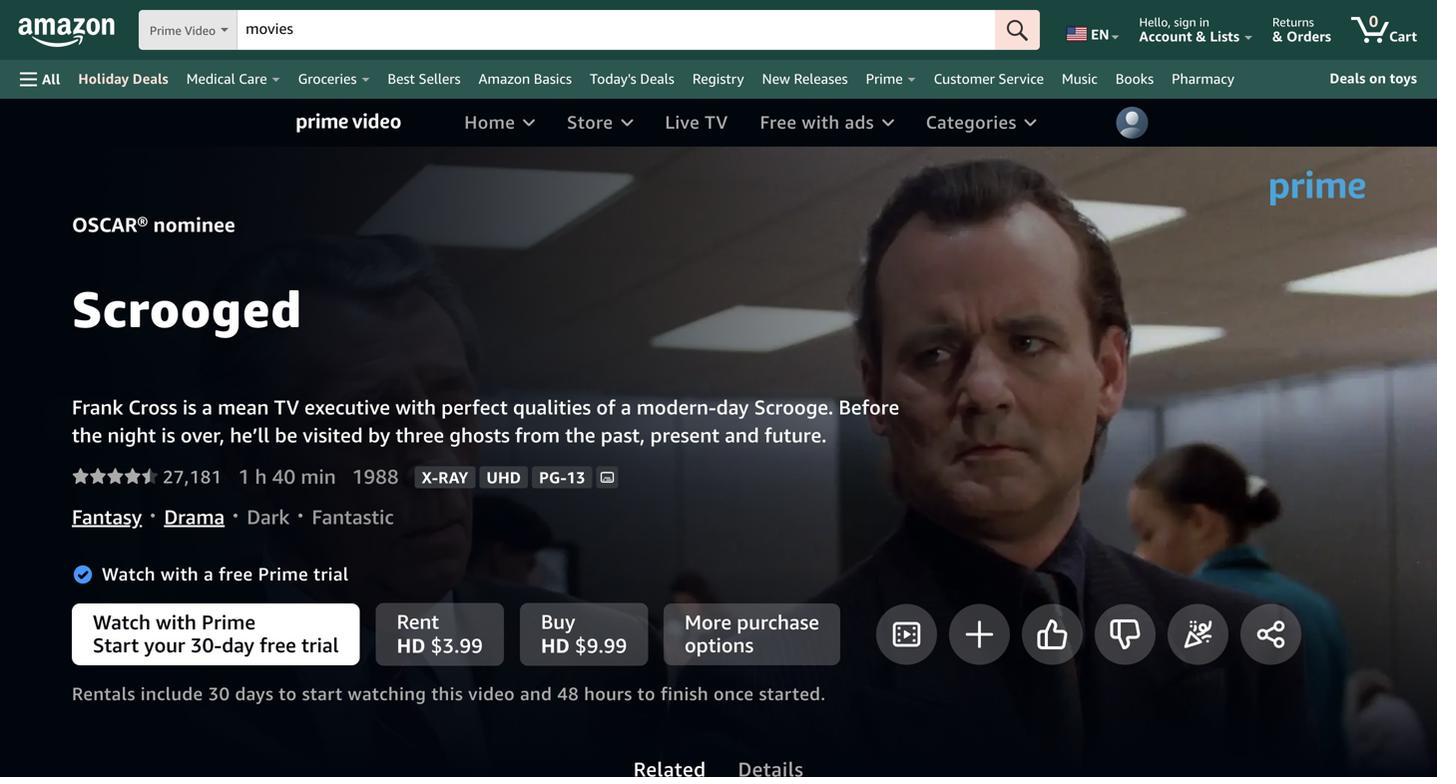 Task type: locate. For each thing, give the bounding box(es) containing it.
today's
[[590, 70, 637, 87]]

$9.99
[[575, 634, 627, 659]]

new releases link
[[753, 65, 857, 93]]

frank
[[72, 396, 123, 421]]

1
[[238, 465, 250, 490]]

en
[[1091, 26, 1110, 42]]

the
[[72, 423, 102, 449], [565, 423, 596, 449]]

48
[[557, 683, 579, 706]]

cart
[[1390, 28, 1418, 44]]

2 horizontal spatial deals
[[1330, 70, 1366, 86]]

fantastic element
[[312, 505, 394, 530]]

subtitles image
[[600, 470, 616, 486]]

fantasy link
[[72, 505, 142, 530]]

0 vertical spatial day
[[717, 396, 749, 421]]

1 vertical spatial day
[[222, 633, 254, 659]]

2 · from the left
[[233, 503, 239, 525]]

fantasy · drama · dark · fantastic
[[72, 503, 394, 530]]

returns & orders
[[1273, 15, 1332, 44]]

the down "qualities"
[[565, 423, 596, 449]]

toys
[[1390, 70, 1418, 86]]

0 vertical spatial free
[[219, 563, 253, 586]]

cross
[[129, 396, 177, 421]]

hello,
[[1140, 15, 1171, 29]]

with down drama
[[161, 563, 199, 586]]

rated 4.7 out of 5 stars by 27181 amazon customers. image
[[72, 465, 222, 490]]

pg-13
[[539, 468, 586, 487]]

is up over,
[[183, 396, 197, 421]]

deals left "on"
[[1330, 70, 1366, 86]]

2 deals from the left
[[133, 70, 168, 87]]

a down drama
[[204, 563, 214, 586]]

best sellers
[[388, 70, 461, 87]]

hd
[[397, 634, 426, 658], [541, 634, 570, 658]]

uhd-badge element
[[480, 467, 528, 489]]

deals inside "link"
[[640, 70, 675, 87]]

1 vertical spatial free
[[260, 633, 296, 659]]

27,181
[[163, 466, 222, 489]]

frank cross is a mean tv executive with perfect qualities of a modern-day scrooge. before the night is over, he'll be visited by three ghosts from the past, present and future.
[[72, 396, 900, 449]]

& left orders
[[1273, 28, 1283, 44]]

1 horizontal spatial hd
[[541, 634, 570, 658]]

watch down entitled icon
[[93, 610, 151, 636]]

0 horizontal spatial to
[[279, 683, 297, 706]]

prime down watch with a free prime trial
[[202, 610, 256, 636]]

day
[[717, 396, 749, 421], [222, 633, 254, 659]]

today's deals
[[590, 70, 675, 87]]

deals for today's deals
[[640, 70, 675, 87]]

13
[[567, 468, 586, 487]]

1 vertical spatial trial
[[302, 633, 339, 659]]

1 the from the left
[[72, 423, 102, 449]]

free
[[760, 111, 797, 134]]

2 hd from the left
[[541, 634, 570, 658]]

2 horizontal spatial ·
[[298, 503, 304, 525]]

home
[[465, 111, 515, 134]]

start
[[93, 633, 139, 659]]

1 & from the left
[[1196, 28, 1207, 44]]

$3.99
[[431, 634, 483, 659]]

fantasy
[[72, 505, 142, 530]]

fantastic
[[312, 505, 394, 530]]

·
[[150, 503, 156, 525], [233, 503, 239, 525], [298, 503, 304, 525]]

None submit
[[996, 10, 1040, 50]]

· right 'dark'
[[298, 503, 304, 525]]

free down fantasy · drama · dark · fantastic
[[219, 563, 253, 586]]

1 horizontal spatial &
[[1273, 28, 1283, 44]]

· left "dark" element
[[233, 503, 239, 525]]

1 vertical spatial is
[[161, 423, 175, 449]]

deals right today's
[[640, 70, 675, 87]]

navigation navigation
[[0, 0, 1438, 99]]

hd inside rent hd $3.99
[[397, 634, 426, 658]]

&
[[1196, 28, 1207, 44], [1273, 28, 1283, 44]]

0 horizontal spatial ·
[[150, 503, 156, 525]]

1 horizontal spatial the
[[565, 423, 596, 449]]

x-ray
[[422, 468, 469, 487]]

the down frank
[[72, 423, 102, 449]]

1 vertical spatial and
[[520, 683, 552, 706]]

drama link
[[164, 505, 225, 530]]

0 horizontal spatial day
[[222, 633, 254, 659]]

uhd
[[487, 468, 521, 487]]

30-
[[191, 633, 222, 659]]

best sellers link
[[379, 65, 470, 93]]

add image
[[963, 618, 996, 651]]

1 hd from the left
[[397, 634, 426, 658]]

2 & from the left
[[1273, 28, 1283, 44]]

1 horizontal spatial and
[[725, 423, 760, 449]]

is down 'cross'
[[161, 423, 175, 449]]

0 vertical spatial and
[[725, 423, 760, 449]]

0 horizontal spatial hd
[[397, 634, 426, 658]]

none submit inside prime video search box
[[996, 10, 1040, 50]]

1 horizontal spatial ·
[[233, 503, 239, 525]]

rentals include 30 days to start watching this video and 48 hours to finish once started.
[[72, 683, 826, 706]]

watch inside watch with prime start your 30-day free trial
[[93, 610, 151, 636]]

is
[[183, 396, 197, 421], [161, 423, 175, 449]]

1 horizontal spatial to
[[638, 683, 656, 706]]

watch for watch with a free prime trial
[[102, 563, 156, 586]]

0 vertical spatial watch
[[102, 563, 156, 586]]

this
[[431, 683, 463, 706]]

free up days at the left of page
[[260, 633, 296, 659]]

sign
[[1174, 15, 1197, 29]]

30
[[208, 683, 230, 706]]

and left future.
[[725, 423, 760, 449]]

visited
[[303, 423, 363, 449]]

modern-
[[637, 396, 717, 421]]

books
[[1116, 70, 1154, 87]]

tv
[[705, 111, 728, 134], [274, 396, 299, 421]]

holiday deals
[[78, 70, 168, 87]]

0 horizontal spatial tv
[[274, 396, 299, 421]]

1 · from the left
[[150, 503, 156, 525]]

releases
[[794, 70, 848, 87]]

days
[[235, 683, 274, 706]]

1 horizontal spatial is
[[183, 396, 197, 421]]

subtitles image
[[597, 467, 619, 489]]

with right start
[[156, 610, 196, 636]]

watch with a free prime trial
[[102, 563, 349, 586]]

1 horizontal spatial tv
[[705, 111, 728, 134]]

and left 48 on the left of the page
[[520, 683, 552, 706]]

0 horizontal spatial deals
[[133, 70, 168, 87]]

0 horizontal spatial and
[[520, 683, 552, 706]]

service
[[999, 70, 1044, 87]]

0 vertical spatial is
[[183, 396, 197, 421]]

with left ads
[[802, 111, 840, 134]]

1988
[[352, 465, 399, 490]]

amazon image
[[18, 18, 115, 48]]

hd inside the 'buy hd $9.99'
[[541, 634, 570, 658]]

prime left video
[[150, 23, 182, 37]]

free
[[219, 563, 253, 586], [260, 633, 296, 659]]

prime inside watch with prime start your 30-day free trial
[[202, 610, 256, 636]]

0 horizontal spatial is
[[161, 423, 175, 449]]

free inside watch with prime start your 30-day free trial
[[260, 633, 296, 659]]

with up three
[[396, 396, 436, 421]]

& inside returns & orders
[[1273, 28, 1283, 44]]

x-ray-badge element
[[415, 467, 476, 489]]

hours
[[584, 683, 633, 706]]

watch
[[102, 563, 156, 586], [93, 610, 151, 636]]

hd left $9.99
[[541, 634, 570, 658]]

2 the from the left
[[565, 423, 596, 449]]

1 vertical spatial tv
[[274, 396, 299, 421]]

1 horizontal spatial deals
[[640, 70, 675, 87]]

prime video
[[150, 23, 216, 37]]

3 deals from the left
[[640, 70, 675, 87]]

be
[[275, 423, 298, 449]]

2 to from the left
[[638, 683, 656, 706]]

1 horizontal spatial free
[[260, 633, 296, 659]]

orders
[[1287, 28, 1332, 44]]

music link
[[1053, 65, 1107, 93]]

free with ads
[[760, 111, 874, 134]]

1 vertical spatial watch
[[93, 610, 151, 636]]

buy
[[541, 610, 575, 635]]

to left finish
[[638, 683, 656, 706]]

basics
[[534, 70, 572, 87]]

hd for rent
[[397, 634, 426, 658]]

Search Amazon text field
[[238, 11, 996, 49]]

day up present
[[717, 396, 749, 421]]

video
[[468, 683, 515, 706]]

tv right live
[[705, 111, 728, 134]]

customer service link
[[925, 65, 1053, 93]]

1 horizontal spatial day
[[717, 396, 749, 421]]

sellers
[[419, 70, 461, 87]]

with inside watch with prime start your 30-day free trial
[[156, 610, 196, 636]]

0 horizontal spatial the
[[72, 423, 102, 449]]

medical
[[186, 70, 235, 87]]

options
[[685, 633, 754, 659]]

watch with prime start your 30-day free trial
[[93, 610, 339, 659]]

pg-
[[539, 468, 567, 487]]

& left 'lists'
[[1196, 28, 1207, 44]]

entitled image
[[72, 564, 94, 586]]

with for free with ads
[[802, 111, 840, 134]]

to right days at the left of page
[[279, 683, 297, 706]]

trial up start
[[302, 633, 339, 659]]

new releases
[[762, 70, 848, 87]]

tv up be at the left bottom of the page
[[274, 396, 299, 421]]

trial down fantastic
[[313, 563, 349, 586]]

watch for watch with prime start your 30-day free trial
[[93, 610, 151, 636]]

deals
[[1330, 70, 1366, 86], [133, 70, 168, 87], [640, 70, 675, 87]]

in
[[1200, 15, 1210, 29]]

day up days at the left of page
[[222, 633, 254, 659]]

deals right the holiday
[[133, 70, 168, 87]]

· down rated 4.7 out of 5 stars by 27181 amazon customers. image
[[150, 503, 156, 525]]

hd left $3.99
[[397, 634, 426, 658]]

watch right entitled icon
[[102, 563, 156, 586]]

future.
[[765, 423, 827, 449]]

registry
[[693, 70, 744, 87]]

0 horizontal spatial &
[[1196, 28, 1207, 44]]



Task type: vqa. For each thing, say whether or not it's contained in the screenshot.
"Amazon"
yes



Task type: describe. For each thing, give the bounding box(es) containing it.
rent hd $3.99
[[397, 610, 483, 659]]

prime down 'dark'
[[258, 563, 308, 586]]

groceries
[[298, 70, 357, 87]]

medical care link
[[177, 65, 289, 93]]

categories link
[[910, 99, 1053, 147]]

medical care
[[186, 70, 267, 87]]

Prime Video search field
[[139, 10, 1040, 52]]

three
[[396, 423, 444, 449]]

amazon basics
[[479, 70, 572, 87]]

store link
[[551, 99, 649, 147]]

0 vertical spatial trial
[[313, 563, 349, 586]]

x-
[[422, 468, 438, 487]]

executive
[[305, 396, 390, 421]]

watching
[[348, 683, 426, 706]]

books link
[[1107, 65, 1163, 93]]

holiday deals link
[[69, 65, 177, 93]]

trial inside watch with prime start your 30-day free trial
[[302, 633, 339, 659]]

prime up ads
[[866, 70, 903, 87]]

not for me image
[[1095, 604, 1156, 665]]

PG-13 (Parents Strongly Cautioned) text field
[[532, 467, 593, 489]]

with inside frank cross is a mean tv executive with perfect qualities of a modern-day scrooge. before the night is over, he'll be visited by three ghosts from the past, present and future.
[[396, 396, 436, 421]]

over,
[[181, 423, 225, 449]]

deals for holiday deals
[[133, 70, 168, 87]]

h
[[255, 465, 267, 490]]

dark
[[247, 505, 290, 530]]

start
[[302, 683, 343, 706]]

tv inside frank cross is a mean tv executive with perfect qualities of a modern-day scrooge. before the night is over, he'll be visited by three ghosts from the past, present and future.
[[274, 396, 299, 421]]

best
[[388, 70, 415, 87]]

& for returns
[[1273, 28, 1283, 44]]

today's deals link
[[581, 65, 684, 93]]

like image
[[1022, 604, 1083, 665]]

registry link
[[684, 65, 753, 93]]

customer service
[[934, 70, 1044, 87]]

watch party image
[[1182, 618, 1215, 651]]

customer
[[934, 70, 995, 87]]

care
[[239, 70, 267, 87]]

groceries link
[[289, 65, 379, 93]]

once
[[714, 683, 754, 706]]

share android image
[[1255, 618, 1288, 651]]

day inside watch with prime start your 30-day free trial
[[222, 633, 254, 659]]

1 to from the left
[[279, 683, 297, 706]]

account
[[1140, 28, 1193, 44]]

video
[[185, 23, 216, 37]]

lists
[[1210, 28, 1240, 44]]

holiday
[[78, 70, 129, 87]]

ghosts
[[450, 423, 510, 449]]

deals on toys link
[[1322, 66, 1426, 92]]

drama
[[164, 505, 225, 530]]

a up over,
[[202, 396, 213, 421]]

before
[[839, 396, 900, 421]]

night
[[107, 423, 156, 449]]

nominee
[[153, 213, 235, 237]]

past,
[[601, 423, 645, 449]]

ray
[[438, 468, 469, 487]]

& for account
[[1196, 28, 1207, 44]]

deals on toys
[[1330, 70, 1418, 86]]

live
[[665, 111, 700, 134]]

of
[[596, 396, 616, 421]]

rentals
[[72, 683, 135, 706]]

prime video image
[[297, 113, 401, 133]]

finish
[[661, 683, 709, 706]]

on
[[1370, 70, 1387, 86]]

oscar® nominee
[[72, 213, 235, 237]]

ads
[[845, 111, 874, 134]]

mean
[[218, 396, 269, 421]]

0 horizontal spatial free
[[219, 563, 253, 586]]

and inside frank cross is a mean tv executive with perfect qualities of a modern-day scrooge. before the night is over, he'll be visited by three ghosts from the past, present and future.
[[725, 423, 760, 449]]

pharmacy
[[1172, 70, 1235, 87]]

account & lists
[[1140, 28, 1240, 44]]

with for watch with prime start your 30-day free trial
[[156, 610, 196, 636]]

live tv link
[[649, 99, 744, 147]]

runtime 1 h 40 min element
[[238, 465, 336, 490]]

3 · from the left
[[298, 503, 304, 525]]

a right of
[[621, 396, 632, 421]]

buy hd $9.99
[[541, 610, 627, 659]]

oscar®
[[72, 213, 148, 237]]

40
[[272, 465, 296, 490]]

0 vertical spatial tv
[[705, 111, 728, 134]]

he'll
[[230, 423, 270, 449]]

categories
[[926, 111, 1017, 134]]

more
[[685, 610, 732, 636]]

include
[[141, 683, 203, 706]]

from
[[515, 423, 560, 449]]

prime inside search box
[[150, 23, 182, 37]]

trailer image
[[891, 618, 924, 651]]

released 1988 element
[[352, 465, 399, 490]]

by
[[368, 423, 390, 449]]

channel logo image
[[1271, 171, 1366, 206]]

with for watch with a free prime trial
[[161, 563, 199, 586]]

dark element
[[247, 505, 290, 530]]

qualities
[[513, 396, 591, 421]]

amazon basics link
[[470, 65, 581, 93]]

hello, sign in
[[1140, 15, 1210, 29]]

hd for buy
[[541, 634, 570, 658]]

1 deals from the left
[[1330, 70, 1366, 86]]

your
[[144, 633, 185, 659]]

min
[[301, 465, 336, 490]]

music
[[1062, 70, 1098, 87]]

en link
[[1055, 5, 1129, 55]]

rent
[[397, 610, 439, 635]]

more purchase options
[[685, 610, 820, 659]]

day inside frank cross is a mean tv executive with perfect qualities of a modern-day scrooge. before the night is over, he'll be visited by three ghosts from the past, present and future.
[[717, 396, 749, 421]]



